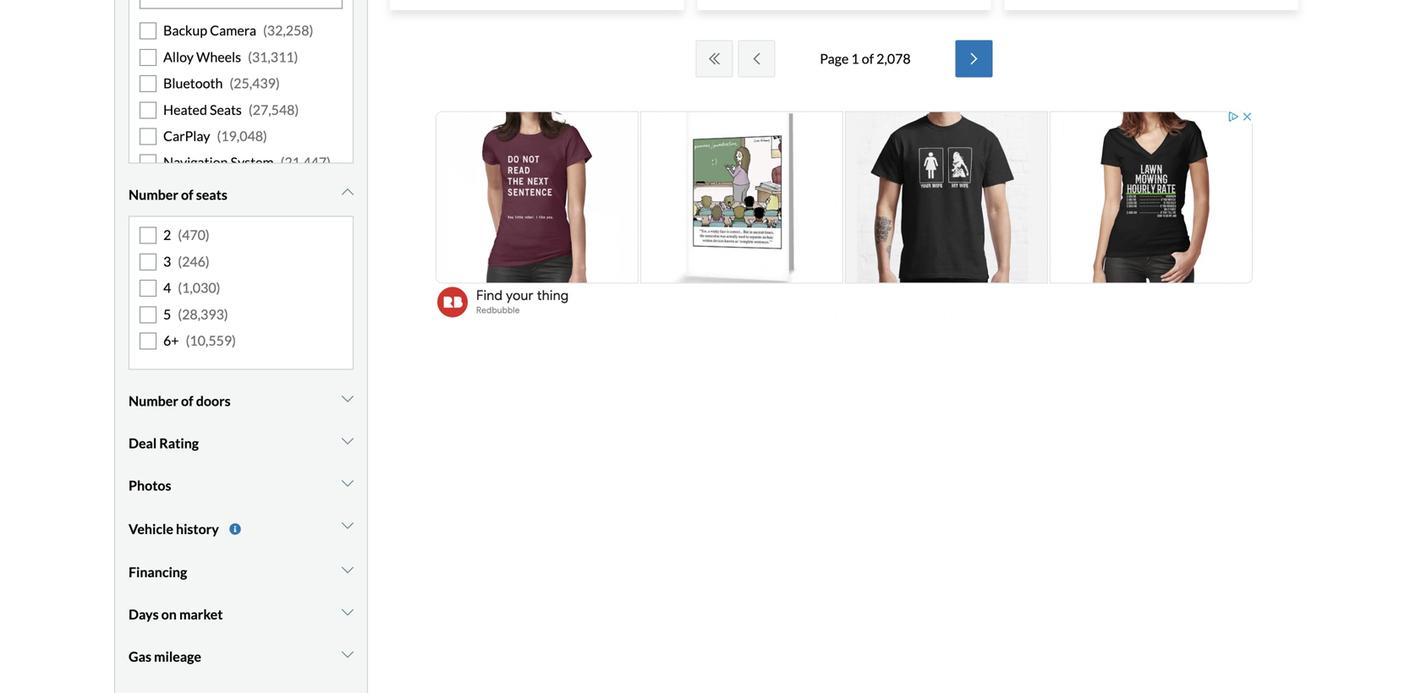 Task type: vqa. For each thing, say whether or not it's contained in the screenshot.
NUMBER associated with Number of doors
yes



Task type: locate. For each thing, give the bounding box(es) containing it.
2 chevron down image from the top
[[342, 435, 354, 448]]

3 chevron down image from the top
[[342, 606, 354, 620]]

heated
[[163, 101, 207, 118]]

chevron down image inside gas mileage dropdown button
[[342, 648, 354, 662]]

of for seats
[[181, 187, 193, 203]]

(19,048)
[[217, 128, 267, 144]]

2 chevron down image from the top
[[342, 477, 354, 491]]

(21,447)
[[281, 154, 331, 171]]

page
[[820, 50, 849, 67]]

chevron down image
[[342, 186, 354, 199], [342, 477, 354, 491], [342, 519, 354, 533], [342, 564, 354, 577], [342, 648, 354, 662]]

1 vertical spatial of
[[181, 187, 193, 203]]

view more image
[[229, 524, 241, 536]]

chevron left image
[[748, 52, 765, 66]]

chevron down image inside photos dropdown button
[[342, 477, 354, 491]]

number
[[129, 187, 178, 203], [129, 393, 178, 410]]

chevron down image inside financing dropdown button
[[342, 564, 354, 577]]

of inside number of doors dropdown button
[[181, 393, 193, 410]]

chevron down image
[[342, 392, 354, 406], [342, 435, 354, 448], [342, 606, 354, 620]]

0 vertical spatial number
[[129, 187, 178, 203]]

(1,030)
[[178, 280, 220, 296]]

market
[[179, 607, 223, 623]]

number for number of doors
[[129, 393, 178, 410]]

deal rating
[[129, 436, 199, 452]]

3 (246)
[[163, 253, 210, 270]]

4
[[163, 280, 171, 296]]

chevron down image inside number of doors dropdown button
[[342, 392, 354, 406]]

of left seats
[[181, 187, 193, 203]]

doors
[[196, 393, 231, 410]]

1 vertical spatial number
[[129, 393, 178, 410]]

system
[[231, 154, 274, 171]]

1 number from the top
[[129, 187, 178, 203]]

3 chevron down image from the top
[[342, 519, 354, 533]]

2 number from the top
[[129, 393, 178, 410]]

of inside 'number of seats' dropdown button
[[181, 187, 193, 203]]

mileage
[[154, 649, 201, 666]]

vehicle
[[129, 521, 173, 538]]

(32,258)
[[263, 22, 313, 39]]

chevron down image for days on market
[[342, 606, 354, 620]]

1 chevron down image from the top
[[342, 186, 354, 199]]

gas
[[129, 649, 151, 666]]

2 (470)
[[163, 227, 210, 243]]

2 vertical spatial of
[[181, 393, 193, 410]]

2 vertical spatial chevron down image
[[342, 606, 354, 620]]

number for number of seats
[[129, 187, 178, 203]]

gas mileage button
[[129, 636, 354, 679]]

number of seats
[[129, 187, 227, 203]]

(25,439)
[[230, 75, 280, 91]]

carplay (19,048)
[[163, 128, 267, 144]]

chevron down image inside deal rating "dropdown button"
[[342, 435, 354, 448]]

(27,548)
[[249, 101, 299, 118]]

of right 1 at right top
[[862, 50, 874, 67]]

of
[[862, 50, 874, 67], [181, 187, 193, 203], [181, 393, 193, 410]]

on
[[161, 607, 177, 623]]

(10,559)
[[186, 333, 236, 349]]

of left doors
[[181, 393, 193, 410]]

chevron down image for gas mileage
[[342, 648, 354, 662]]

number up the deal rating
[[129, 393, 178, 410]]

chevron double left image
[[706, 52, 723, 66]]

1 vertical spatial chevron down image
[[342, 435, 354, 448]]

5 chevron down image from the top
[[342, 648, 354, 662]]

heated seats (27,548)
[[163, 101, 299, 118]]

chevron down image inside 'number of seats' dropdown button
[[342, 186, 354, 199]]

chevron down image inside days on market 'dropdown button'
[[342, 606, 354, 620]]

alloy wheels (31,311)
[[163, 49, 298, 65]]

1 chevron down image from the top
[[342, 392, 354, 406]]

0 vertical spatial chevron down image
[[342, 392, 354, 406]]

4 chevron down image from the top
[[342, 564, 354, 577]]

days
[[129, 607, 159, 623]]

number of seats button
[[129, 174, 354, 216]]

number up 2
[[129, 187, 178, 203]]

deal
[[129, 436, 157, 452]]



Task type: describe. For each thing, give the bounding box(es) containing it.
6+ (10,559)
[[163, 333, 236, 349]]

financing
[[129, 565, 187, 581]]

chevron down image for deal rating
[[342, 435, 354, 448]]

vehicle history button
[[129, 507, 354, 552]]

chevron down image for number of seats
[[342, 186, 354, 199]]

chevron down image for number of doors
[[342, 392, 354, 406]]

number of doors
[[129, 393, 231, 410]]

days on market button
[[129, 594, 354, 636]]

chevron down image for financing
[[342, 564, 354, 577]]

advertisement element
[[434, 110, 1255, 321]]

2
[[163, 227, 171, 243]]

(246)
[[178, 253, 210, 270]]

financing button
[[129, 552, 354, 594]]

Search... field
[[140, 0, 342, 8]]

0 vertical spatial of
[[862, 50, 874, 67]]

navigation system (21,447)
[[163, 154, 331, 171]]

5
[[163, 306, 171, 323]]

seats
[[210, 101, 242, 118]]

page 1 of 2,078
[[820, 50, 911, 67]]

of for doors
[[181, 393, 193, 410]]

gas mileage
[[129, 649, 201, 666]]

bluetooth (25,439)
[[163, 75, 280, 91]]

photos button
[[129, 465, 354, 507]]

(470)
[[178, 227, 210, 243]]

carplay
[[163, 128, 210, 144]]

navigation
[[163, 154, 228, 171]]

days on market
[[129, 607, 223, 623]]

bluetooth
[[163, 75, 223, 91]]

photos
[[129, 478, 171, 494]]

wheels
[[196, 49, 241, 65]]

backup camera (32,258)
[[163, 22, 313, 39]]

4 (1,030)
[[163, 280, 220, 296]]

vehicle history
[[129, 521, 219, 538]]

backup
[[163, 22, 207, 39]]

seats
[[196, 187, 227, 203]]

chevron right image
[[966, 52, 983, 66]]

chevron down image inside vehicle history dropdown button
[[342, 519, 354, 533]]

chevron down image for photos
[[342, 477, 354, 491]]

1
[[852, 50, 859, 67]]

(31,311)
[[248, 49, 298, 65]]

2,078
[[877, 50, 911, 67]]

history
[[176, 521, 219, 538]]

6+
[[163, 333, 179, 349]]

(28,393)
[[178, 306, 228, 323]]

number of doors button
[[129, 381, 354, 423]]

3
[[163, 253, 171, 270]]

rating
[[159, 436, 199, 452]]

alloy
[[163, 49, 194, 65]]

deal rating button
[[129, 423, 354, 465]]

5 (28,393)
[[163, 306, 228, 323]]

camera
[[210, 22, 256, 39]]



